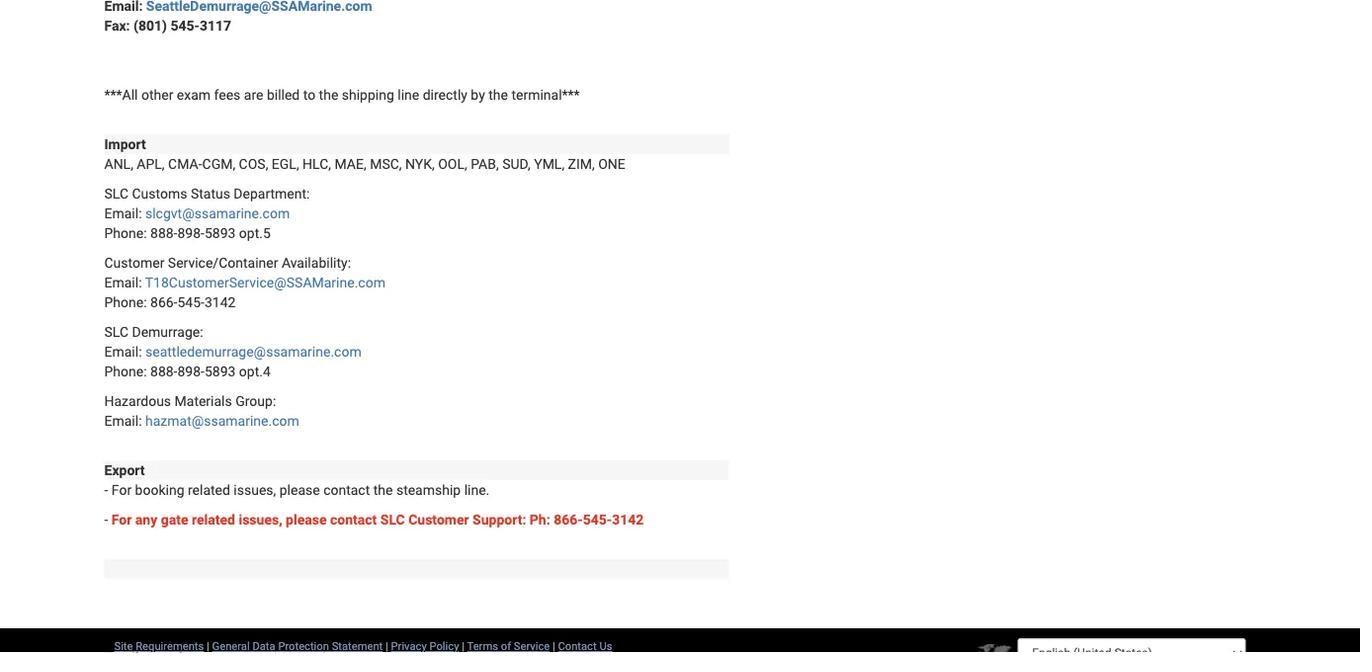 Task type: describe. For each thing, give the bounding box(es) containing it.
service inside customer service /container availability: email: t18customerservice@ssamarine.com phone: 866-545-3142
[[168, 255, 213, 271]]

0 vertical spatial contact
[[324, 482, 370, 498]]

phone: for slcgvt@ssamarine.com
[[104, 225, 147, 241]]

5893 inside "slc customs status department: email: slcgvt@ssamarine.com phone: 888-898-5893 opt.5"
[[205, 225, 236, 241]]

hazmat@ssamarine.com
[[145, 413, 299, 429]]

cma-
[[168, 156, 202, 172]]

slc for slc customs status department: email: slcgvt@ssamarine.com phone: 888-898-5893 opt.5
[[104, 185, 129, 202]]

export
[[104, 462, 145, 479]]

3117
[[200, 17, 232, 34]]

booking
[[135, 482, 184, 498]]

898- inside slc demurrage: email: seattledemurrage@ssamarine.com phone: 888-898-5893 opt.4
[[178, 363, 205, 380]]

for for any
[[112, 512, 132, 528]]

t18customerservice@ssamarine.com
[[145, 274, 386, 291]]

by
[[471, 87, 485, 103]]

fax: (801) 545-3117
[[104, 17, 232, 34]]

ph:
[[530, 512, 551, 528]]

for for booking
[[112, 482, 132, 498]]

/container
[[213, 255, 278, 271]]

line.
[[465, 482, 490, 498]]

billed
[[267, 87, 300, 103]]

- for - for any gate related issues, please contact slc customer support: ph: 866-545-3142
[[104, 512, 108, 528]]

of
[[501, 640, 511, 653]]

yml,
[[534, 156, 565, 172]]

egl,
[[272, 156, 299, 172]]

general data protection statement link
[[212, 640, 383, 653]]

group:
[[236, 393, 276, 409]]

phone: for t18customerservice@ssamarine.com
[[104, 294, 147, 311]]

department:
[[234, 185, 310, 202]]

***all
[[104, 87, 138, 103]]

1 vertical spatial please
[[286, 512, 327, 528]]

one
[[599, 156, 626, 172]]

t18customerservice@ssamarine.com link
[[145, 274, 386, 291]]

protection
[[278, 640, 329, 653]]

materials
[[175, 393, 232, 409]]

pab,
[[471, 156, 499, 172]]

phone: inside slc demurrage: email: seattledemurrage@ssamarine.com phone: 888-898-5893 opt.4
[[104, 363, 147, 380]]

- for booking related issues, please contact the steamship line.
[[104, 482, 490, 498]]

email: inside hazardous materials group: email: hazmat@ssamarine.com
[[104, 413, 142, 429]]

2 vertical spatial 545-
[[583, 512, 612, 528]]

terms
[[467, 640, 498, 653]]

4 | from the left
[[553, 640, 556, 653]]

seattledemurrage@ssamarine.com
[[145, 344, 362, 360]]

apl,
[[137, 156, 165, 172]]

line
[[398, 87, 420, 103]]

shipping
[[342, 87, 394, 103]]

other
[[141, 87, 173, 103]]

ool,
[[438, 156, 468, 172]]

hazardous materials group: email: hazmat@ssamarine.com
[[104, 393, 299, 429]]

anl,
[[104, 156, 133, 172]]

contact us link
[[558, 640, 613, 653]]

866- inside customer service /container availability: email: t18customerservice@ssamarine.com phone: 866-545-3142
[[150, 294, 178, 311]]

privacy policy link
[[391, 640, 459, 653]]

opt.4
[[239, 363, 271, 380]]

hazmat@ssamarine.com link
[[145, 413, 299, 429]]

customer service /container availability: email: t18customerservice@ssamarine.com phone: 866-545-3142
[[104, 255, 386, 311]]

545- inside customer service /container availability: email: t18customerservice@ssamarine.com phone: 866-545-3142
[[178, 294, 205, 311]]

0 horizontal spatial the
[[319, 87, 339, 103]]

seattledemurrage@ssamarine.com link
[[145, 344, 362, 360]]

1 | from the left
[[207, 640, 209, 653]]

sud,
[[503, 156, 531, 172]]

1 vertical spatial related
[[192, 512, 235, 528]]

site requirements | general data protection statement | privacy policy | terms of service | contact us
[[114, 640, 613, 653]]

email: inside "slc customs status department: email: slcgvt@ssamarine.com phone: 888-898-5893 opt.5"
[[104, 205, 142, 222]]

1 horizontal spatial service
[[514, 640, 550, 653]]

us
[[600, 640, 613, 653]]

statement
[[332, 640, 383, 653]]

3 | from the left
[[462, 640, 465, 653]]



Task type: locate. For each thing, give the bounding box(es) containing it.
866-
[[150, 294, 178, 311], [554, 512, 583, 528]]

898-
[[178, 225, 205, 241], [178, 363, 205, 380]]

slc down the steamship
[[381, 512, 405, 528]]

| left contact
[[553, 640, 556, 653]]

gate
[[161, 512, 188, 528]]

|
[[207, 640, 209, 653], [386, 640, 388, 653], [462, 640, 465, 653], [553, 640, 556, 653]]

slcgvt@ssamarine.com
[[145, 205, 290, 222]]

0 vertical spatial 3142
[[205, 294, 236, 311]]

0 vertical spatial related
[[188, 482, 230, 498]]

email: down customs
[[104, 205, 142, 222]]

customer support:
[[409, 512, 527, 528]]

the up - for any gate related issues, please contact slc customer support: ph: 866-545-3142
[[374, 482, 393, 498]]

please down - for booking related issues, please contact the steamship line.
[[286, 512, 327, 528]]

slc inside "slc customs status department: email: slcgvt@ssamarine.com phone: 888-898-5893 opt.5"
[[104, 185, 129, 202]]

contact down - for booking related issues, please contact the steamship line.
[[330, 512, 377, 528]]

898- up materials
[[178, 363, 205, 380]]

0 vertical spatial for
[[112, 482, 132, 498]]

2 vertical spatial slc
[[381, 512, 405, 528]]

2 5893 from the top
[[205, 363, 236, 380]]

888- down customs
[[150, 225, 178, 241]]

2 898- from the top
[[178, 363, 205, 380]]

3142
[[205, 294, 236, 311], [612, 512, 644, 528]]

the right to
[[319, 87, 339, 103]]

for
[[112, 482, 132, 498], [112, 512, 132, 528]]

1 vertical spatial 898-
[[178, 363, 205, 380]]

slc customs status department: email: slcgvt@ssamarine.com phone: 888-898-5893 opt.5
[[104, 185, 310, 241]]

1 vertical spatial slc
[[104, 324, 129, 340]]

for left any
[[112, 512, 132, 528]]

0 vertical spatial please
[[280, 482, 320, 498]]

0 vertical spatial 5893
[[205, 225, 236, 241]]

2 for from the top
[[112, 512, 132, 528]]

- for any gate related issues, please contact slc customer support: ph: 866-545-3142
[[104, 512, 644, 528]]

0 vertical spatial slc
[[104, 185, 129, 202]]

1 vertical spatial -
[[104, 512, 108, 528]]

customer
[[104, 255, 165, 271]]

hazardous
[[104, 393, 171, 409]]

3142 inside customer service /container availability: email: t18customerservice@ssamarine.com phone: 866-545-3142
[[205, 294, 236, 311]]

phone: up hazardous
[[104, 363, 147, 380]]

issues, down hazmat@ssamarine.com link
[[234, 482, 276, 498]]

0 vertical spatial 866-
[[150, 294, 178, 311]]

contact up - for any gate related issues, please contact slc customer support: ph: 866-545-3142
[[324, 482, 370, 498]]

5893 up materials
[[205, 363, 236, 380]]

privacy
[[391, 640, 427, 653]]

opt.5
[[239, 225, 271, 241]]

***all other exam fees are billed to the shipping line directly by the terminal***
[[104, 87, 580, 103]]

slc left demurrage:
[[104, 324, 129, 340]]

1 horizontal spatial the
[[374, 482, 393, 498]]

fees are
[[214, 87, 264, 103]]

| right policy
[[462, 640, 465, 653]]

service down "slc customs status department: email: slcgvt@ssamarine.com phone: 888-898-5893 opt.5"
[[168, 255, 213, 271]]

0 horizontal spatial 3142
[[205, 294, 236, 311]]

general
[[212, 640, 250, 653]]

0 vertical spatial issues,
[[234, 482, 276, 498]]

issues,
[[234, 482, 276, 498], [239, 512, 282, 528]]

to
[[303, 87, 316, 103]]

3 email: from the top
[[104, 344, 142, 360]]

0 vertical spatial 898-
[[178, 225, 205, 241]]

issues, down - for booking related issues, please contact the steamship line.
[[239, 512, 282, 528]]

email: inside slc demurrage: email: seattledemurrage@ssamarine.com phone: 888-898-5893 opt.4
[[104, 344, 142, 360]]

| left privacy
[[386, 640, 388, 653]]

2 email: from the top
[[104, 274, 142, 291]]

1 - from the top
[[104, 482, 108, 498]]

phone: inside "slc customs status department: email: slcgvt@ssamarine.com phone: 888-898-5893 opt.5"
[[104, 225, 147, 241]]

site
[[114, 640, 133, 653]]

1 phone: from the top
[[104, 225, 147, 241]]

1 vertical spatial 888-
[[150, 363, 178, 380]]

site requirements link
[[114, 640, 204, 653]]

slcgvt@ssamarine.com link
[[145, 205, 290, 222]]

1 5893 from the top
[[205, 225, 236, 241]]

1 vertical spatial 866-
[[554, 512, 583, 528]]

5893
[[205, 225, 236, 241], [205, 363, 236, 380]]

contact
[[558, 640, 597, 653]]

2 phone: from the top
[[104, 294, 147, 311]]

related
[[188, 482, 230, 498], [192, 512, 235, 528]]

terms of service link
[[467, 640, 550, 653]]

slc down anl,
[[104, 185, 129, 202]]

1 888- from the top
[[150, 225, 178, 241]]

- left any
[[104, 512, 108, 528]]

| left general
[[207, 640, 209, 653]]

545- up demurrage:
[[178, 294, 205, 311]]

requirements
[[136, 640, 204, 653]]

policy
[[430, 640, 459, 653]]

1 for from the top
[[112, 482, 132, 498]]

1 vertical spatial 3142
[[612, 512, 644, 528]]

2 888- from the top
[[150, 363, 178, 380]]

898- inside "slc customs status department: email: slcgvt@ssamarine.com phone: 888-898-5893 opt.5"
[[178, 225, 205, 241]]

545- right (801)
[[171, 17, 200, 34]]

zim,
[[568, 156, 595, 172]]

email: down demurrage:
[[104, 344, 142, 360]]

1 vertical spatial service
[[514, 640, 550, 653]]

phone: down customer
[[104, 294, 147, 311]]

1 vertical spatial 545-
[[178, 294, 205, 311]]

5893 inside slc demurrage: email: seattledemurrage@ssamarine.com phone: 888-898-5893 opt.4
[[205, 363, 236, 380]]

0 vertical spatial -
[[104, 482, 108, 498]]

slc
[[104, 185, 129, 202], [104, 324, 129, 340], [381, 512, 405, 528]]

888-
[[150, 225, 178, 241], [150, 363, 178, 380]]

4 email: from the top
[[104, 413, 142, 429]]

- for - for booking related issues, please contact the steamship line.
[[104, 482, 108, 498]]

1 horizontal spatial 866-
[[554, 512, 583, 528]]

related up gate
[[188, 482, 230, 498]]

1 898- from the top
[[178, 225, 205, 241]]

0 vertical spatial service
[[168, 255, 213, 271]]

email:
[[104, 205, 142, 222], [104, 274, 142, 291], [104, 344, 142, 360], [104, 413, 142, 429]]

please up - for any gate related issues, please contact slc customer support: ph: 866-545-3142
[[280, 482, 320, 498]]

please
[[280, 482, 320, 498], [286, 512, 327, 528]]

1 vertical spatial issues,
[[239, 512, 282, 528]]

any
[[135, 512, 158, 528]]

3142 right ph:
[[612, 512, 644, 528]]

2 vertical spatial phone:
[[104, 363, 147, 380]]

888- up hazardous
[[150, 363, 178, 380]]

service right of
[[514, 640, 550, 653]]

fax:
[[104, 17, 130, 34]]

888- inside "slc customs status department: email: slcgvt@ssamarine.com phone: 888-898-5893 opt.5"
[[150, 225, 178, 241]]

2 horizontal spatial the
[[489, 87, 508, 103]]

anl, apl, cma-cgm, cos, egl, hlc, mae, msc, nyk, ool, pab, sud, yml, zim, one
[[104, 156, 626, 172]]

exam
[[177, 87, 211, 103]]

0 horizontal spatial service
[[168, 255, 213, 271]]

- down export
[[104, 482, 108, 498]]

1 vertical spatial for
[[112, 512, 132, 528]]

2 | from the left
[[386, 640, 388, 653]]

-
[[104, 482, 108, 498], [104, 512, 108, 528]]

1 vertical spatial 5893
[[205, 363, 236, 380]]

0 vertical spatial 545-
[[171, 17, 200, 34]]

898- down slcgvt@ssamarine.com
[[178, 225, 205, 241]]

import
[[104, 136, 146, 152]]

5893 down slcgvt@ssamarine.com link
[[205, 225, 236, 241]]

phone:
[[104, 225, 147, 241], [104, 294, 147, 311], [104, 363, 147, 380]]

status
[[191, 185, 230, 202]]

cos,
[[239, 156, 268, 172]]

0 horizontal spatial 866-
[[150, 294, 178, 311]]

nyk,
[[406, 156, 435, 172]]

email: down customer
[[104, 274, 142, 291]]

866- right ph:
[[554, 512, 583, 528]]

(801)
[[134, 17, 167, 34]]

3 phone: from the top
[[104, 363, 147, 380]]

terminal***
[[512, 87, 580, 103]]

data
[[253, 640, 276, 653]]

the
[[319, 87, 339, 103], [489, 87, 508, 103], [374, 482, 393, 498]]

directly
[[423, 87, 468, 103]]

email: inside customer service /container availability: email: t18customerservice@ssamarine.com phone: 866-545-3142
[[104, 274, 142, 291]]

545-
[[171, 17, 200, 34], [178, 294, 205, 311], [583, 512, 612, 528]]

phone: inside customer service /container availability: email: t18customerservice@ssamarine.com phone: 866-545-3142
[[104, 294, 147, 311]]

545- right ph:
[[583, 512, 612, 528]]

hlc,
[[303, 156, 331, 172]]

availability:
[[282, 255, 351, 271]]

for down export
[[112, 482, 132, 498]]

3142 down "/container"
[[205, 294, 236, 311]]

email: down hazardous
[[104, 413, 142, 429]]

msc,
[[370, 156, 402, 172]]

0 vertical spatial 888-
[[150, 225, 178, 241]]

slc demurrage: email: seattledemurrage@ssamarine.com phone: 888-898-5893 opt.4
[[104, 324, 362, 380]]

2 - from the top
[[104, 512, 108, 528]]

866- up demurrage:
[[150, 294, 178, 311]]

1 vertical spatial contact
[[330, 512, 377, 528]]

demurrage:
[[132, 324, 203, 340]]

slc for slc demurrage: email: seattledemurrage@ssamarine.com phone: 888-898-5893 opt.4
[[104, 324, 129, 340]]

slc inside slc demurrage: email: seattledemurrage@ssamarine.com phone: 888-898-5893 opt.4
[[104, 324, 129, 340]]

1 vertical spatial phone:
[[104, 294, 147, 311]]

steamship
[[397, 482, 461, 498]]

0 vertical spatial phone:
[[104, 225, 147, 241]]

1 horizontal spatial 3142
[[612, 512, 644, 528]]

1 email: from the top
[[104, 205, 142, 222]]

phone: up customer
[[104, 225, 147, 241]]

mae,
[[335, 156, 367, 172]]

related right gate
[[192, 512, 235, 528]]

cgm,
[[202, 156, 236, 172]]

888- inside slc demurrage: email: seattledemurrage@ssamarine.com phone: 888-898-5893 opt.4
[[150, 363, 178, 380]]

service
[[168, 255, 213, 271], [514, 640, 550, 653]]

customs
[[132, 185, 187, 202]]

the right by
[[489, 87, 508, 103]]

contact
[[324, 482, 370, 498], [330, 512, 377, 528]]



Task type: vqa. For each thing, say whether or not it's contained in the screenshot.
top Arriving
no



